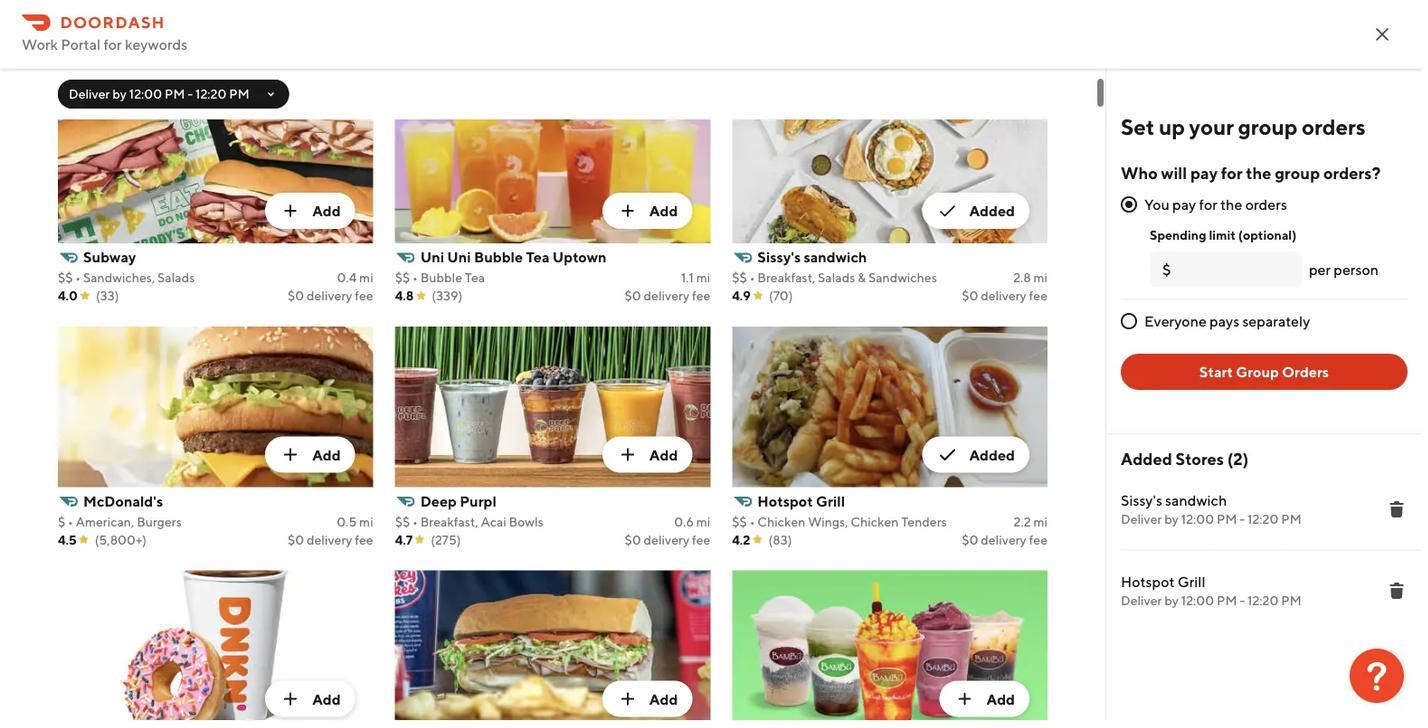 Task type: describe. For each thing, give the bounding box(es) containing it.
go to doordash.com link
[[0, 509, 290, 545]]

0 vertical spatial 7
[[563, 307, 574, 333]]

deliver by 12:00 pm - 12:20 pm
[[69, 86, 249, 101]]

tue,
[[877, 546, 898, 558]]

deliver by 12:00 pm - 12:20 pm button
[[58, 80, 289, 109]]

fee for mcdonald's
[[355, 532, 373, 547]]

1 uni from the left
[[420, 248, 444, 265]]

close image
[[1372, 24, 1393, 45]]

by for sissy's
[[1165, 512, 1179, 527]]

4.8
[[395, 288, 414, 303]]

• for subway
[[75, 270, 81, 285]]

12:00 inside popup button
[[129, 86, 162, 101]]

$$ for hotspot grill
[[732, 514, 747, 529]]

12:00 for hotspot grill
[[1182, 593, 1214, 608]]

home
[[54, 78, 94, 95]]

tue
[[585, 312, 610, 329]]

vouchers link
[[0, 148, 290, 185]]

salads for subway
[[157, 270, 195, 285]]

stores
[[1176, 449, 1224, 468]]

start group orders button
[[1121, 354, 1408, 390]]

available
[[766, 546, 812, 558]]

hotspot grill deliver by 12:00 pm - 12:20 pm
[[1121, 573, 1302, 608]]

deep purpl image
[[766, 404, 946, 513]]

portal for (339)
[[61, 36, 101, 53]]

• for sissy's sandwich
[[750, 270, 755, 285]]

tea for $$ • bubble tea
[[465, 270, 485, 285]]

added button for sandwich
[[922, 193, 1030, 229]]

uni uni bubble tea uptown
[[420, 248, 607, 265]]

purpl for deep purpl
[[460, 492, 497, 510]]

delete image for sissy's sandwich
[[1386, 499, 1408, 520]]

(339)
[[432, 288, 463, 303]]

1 horizontal spatial the
[[1246, 163, 1272, 182]]

expensed meals link
[[0, 109, 290, 145]]

employees link
[[0, 309, 290, 345]]

purpl for deep purpl available at 12:10 pm, tue, nov 7
[[805, 525, 842, 542]]

go to doordash.com
[[54, 518, 192, 535]]

0.4 mi
[[337, 270, 373, 285]]

mi for mcdonald's
[[359, 514, 373, 529]]

new for 7
[[620, 371, 647, 386]]

$0 for subway
[[288, 288, 304, 303]]

mon
[[383, 312, 414, 329]]

new for 9
[[1027, 371, 1054, 386]]

set up your group orders
[[1121, 114, 1366, 139]]

nov
[[900, 546, 921, 558]]

$0 for uni uni bubble tea uptown
[[625, 288, 641, 303]]

per person
[[1309, 261, 1379, 278]]

sandwiches,
[[83, 270, 155, 285]]

who will pay for the group orders?
[[1121, 163, 1381, 182]]

fee for hotspot grill
[[1029, 532, 1048, 547]]

person
[[1334, 261, 1379, 278]]

billing
[[54, 438, 96, 455]]

new order button for 9
[[969, 365, 1149, 394]]

12:10
[[827, 546, 852, 558]]

0 vertical spatial pay
[[1191, 163, 1218, 182]]

• for mcdonald's
[[68, 514, 73, 529]]

payment methods
[[54, 398, 175, 415]]

mi for sissy's sandwich
[[1034, 270, 1048, 285]]

bubble for uni
[[474, 248, 523, 265]]

fee for deep purpl
[[692, 532, 711, 547]]

delivery for sissy's sandwich
[[981, 288, 1027, 303]]

new for 10
[[1230, 371, 1257, 386]]

deep for deep purpl
[[420, 492, 457, 510]]

go
[[54, 518, 74, 535]]

american,
[[76, 514, 134, 529]]

10
[[1173, 307, 1197, 333]]

new order for 9
[[1027, 371, 1092, 386]]

4.9
[[732, 288, 751, 303]]

1 chicken from the left
[[758, 514, 806, 529]]

to
[[77, 518, 91, 535]]

payment methods link
[[0, 388, 290, 424]]

3 order from the left
[[853, 371, 889, 386]]

grill for hotspot grill
[[816, 492, 845, 510]]

added for hotspot grill
[[970, 446, 1015, 463]]

portal for deliver by 12:00 pm - 12:20 pm
[[61, 36, 101, 53]]

12:20 for hotspot grill
[[1248, 593, 1279, 608]]

mcdonald's
[[83, 492, 163, 510]]

keywords for deliver by 12:00 pm - 12:20 pm
[[125, 36, 188, 53]]

start
[[1200, 363, 1233, 380]]

sissy's for sissy's sandwich deliver by 12:00 pm - 12:20 pm
[[1121, 492, 1163, 509]]

sissy's sandwich deliver by 12:00 pm - 12:20 pm
[[1121, 492, 1302, 527]]

0.5
[[337, 514, 357, 529]]

grill for hotspot grill deliver by 12:00 pm - 12:20 pm
[[1178, 573, 1206, 590]]

- for sissy's sandwich
[[1240, 512, 1245, 527]]

fee for subway
[[355, 288, 373, 303]]

3 new order button from the left
[[766, 365, 946, 394]]

$$ • breakfast,  salads & sandwiches
[[732, 270, 937, 285]]

by inside popup button
[[112, 86, 127, 101]]

9
[[969, 307, 983, 333]]

(5,800+)
[[95, 532, 147, 547]]

$ • american, burgers
[[58, 514, 182, 529]]

7 inside deep purpl available at 12:10 pm, tue, nov 7
[[923, 546, 929, 558]]

$0 delivery fee for uni uni bubble tea uptown
[[625, 288, 711, 303]]

(275)
[[431, 532, 461, 547]]

start group orders
[[1200, 363, 1329, 380]]

deliver inside popup button
[[69, 86, 110, 101]]

12:20 inside popup button
[[196, 86, 227, 101]]

mi for hotspot grill
[[1034, 514, 1048, 529]]

added button for grill
[[922, 437, 1030, 473]]

0.6
[[674, 514, 694, 529]]

4.2
[[732, 532, 751, 547]]

1.1 mi
[[681, 270, 711, 285]]

• for hotspot grill
[[750, 514, 755, 529]]

work for (339)
[[22, 36, 58, 53]]

dashpass for work
[[54, 198, 178, 215]]

&
[[858, 270, 866, 285]]

orders for you pay for the orders
[[1246, 196, 1287, 213]]

Everyone pays separately radio
[[1121, 313, 1137, 329]]

breakfast, for sissy's
[[758, 270, 816, 285]]

fri
[[1208, 312, 1226, 329]]

$0 delivery fee for sissy's sandwich
[[962, 288, 1048, 303]]

uptown
[[553, 248, 607, 265]]

employees
[[54, 318, 127, 335]]

- inside popup button
[[188, 86, 193, 101]]

you pay for the orders
[[1145, 196, 1287, 213]]

methods
[[116, 398, 175, 415]]

added for sissy's sandwich
[[970, 202, 1015, 219]]

Spending Limit text field
[[1186, 259, 1291, 281]]

2.2 mi
[[1014, 514, 1048, 529]]

by for hotspot
[[1165, 593, 1179, 608]]

(70)
[[769, 288, 793, 303]]

everyone
[[1145, 313, 1207, 330]]

8
[[766, 307, 779, 333]]

deep for deep purpl available at 12:10 pm, tue, nov 7
[[766, 525, 802, 542]]

$$ for subway
[[58, 270, 73, 285]]

keywords for (339)
[[125, 36, 188, 53]]

1 vertical spatial pay
[[1173, 196, 1196, 213]]

separately
[[1243, 313, 1311, 330]]

thu
[[994, 312, 1019, 329]]

$0 for mcdonald's
[[288, 532, 304, 547]]

wings,
[[808, 514, 848, 529]]

delete group order entry image
[[917, 484, 931, 499]]

0.6 mi
[[674, 514, 711, 529]]

new order for 6
[[417, 371, 482, 386]]

at
[[815, 546, 825, 558]]

work portal for keywords for (339)
[[22, 36, 188, 53]]

wed
[[790, 312, 822, 329]]

you
[[1145, 196, 1170, 213]]

sandwich for sissy's sandwich deliver by 12:00 pm - 12:20 pm
[[1166, 492, 1227, 509]]

spending limit (optional)
[[1150, 228, 1297, 243]]

delivery for subway
[[307, 288, 352, 303]]

everyone pays separately
[[1145, 313, 1311, 330]]

4.7
[[395, 532, 413, 547]]

0.5 mi
[[337, 514, 373, 529]]

group orders
[[54, 238, 147, 255]]

acai
[[481, 514, 507, 529]]

new order for 10
[[1230, 371, 1295, 386]]

order for 6
[[446, 371, 482, 386]]



Task type: locate. For each thing, give the bounding box(es) containing it.
sissy's inside sissy's sandwich deliver by 12:00 pm - 12:20 pm
[[1121, 492, 1163, 509]]

1 horizontal spatial orders
[[1302, 114, 1366, 139]]

bubble up (339)
[[420, 270, 462, 285]]

• for deep purpl
[[413, 514, 418, 529]]

1 horizontal spatial orders
[[1282, 363, 1329, 380]]

work for deliver by 12:00 pm - 12:20 pm
[[22, 36, 58, 53]]

1 horizontal spatial grill
[[1178, 573, 1206, 590]]

group right start on the bottom of page
[[1236, 363, 1279, 380]]

group left orders?
[[1275, 163, 1320, 182]]

payment
[[54, 398, 113, 415]]

0 horizontal spatial group
[[54, 238, 98, 255]]

order for 10
[[1260, 371, 1295, 386]]

5 new from the left
[[1230, 371, 1257, 386]]

hotspot for hotspot grill
[[758, 492, 813, 510]]

$0 for deep purpl
[[625, 532, 641, 547]]

1 vertical spatial 7
[[923, 546, 929, 558]]

2 new order button from the left
[[563, 365, 743, 394]]

1 vertical spatial hotspot
[[1121, 573, 1175, 590]]

hotspot
[[758, 492, 813, 510], [1121, 573, 1175, 590]]

$0 delivery fee
[[288, 288, 373, 303], [625, 288, 711, 303], [962, 288, 1048, 303], [288, 532, 373, 547], [625, 532, 711, 547], [962, 532, 1048, 547]]

1 vertical spatial deep
[[766, 525, 802, 542]]

1 vertical spatial sandwich
[[1166, 492, 1227, 509]]

hotspot for hotspot grill deliver by 12:00 pm - 12:20 pm
[[1121, 573, 1175, 590]]

-
[[188, 86, 193, 101], [1240, 512, 1245, 527], [1240, 593, 1245, 608]]

0 horizontal spatial tea
[[465, 270, 485, 285]]

orders up (optional)
[[1246, 196, 1287, 213]]

1 horizontal spatial chicken
[[851, 514, 899, 529]]

5 new order from the left
[[1230, 371, 1295, 386]]

billing history link
[[0, 428, 290, 464]]

chicken up pm,
[[851, 514, 899, 529]]

1 vertical spatial $
[[58, 514, 65, 529]]

0 vertical spatial 12:20
[[196, 86, 227, 101]]

burgers
[[137, 514, 182, 529]]

$0 delivery fee for hotspot grill
[[962, 532, 1048, 547]]

new order button
[[359, 365, 539, 394], [563, 365, 743, 394], [766, 365, 946, 394], [969, 365, 1149, 394], [1173, 365, 1353, 394]]

2 new from the left
[[620, 371, 647, 386]]

1 vertical spatial 12:20
[[1248, 512, 1279, 527]]

2 uni from the left
[[447, 248, 471, 265]]

delete image
[[1386, 499, 1408, 520], [1386, 580, 1408, 602]]

$0 delivery fee for deep purpl
[[625, 532, 711, 547]]

1 horizontal spatial sandwich
[[1166, 492, 1227, 509]]

orders up orders?
[[1302, 114, 1366, 139]]

$$ up 4.0
[[58, 270, 73, 285]]

by inside hotspot grill deliver by 12:00 pm - 12:20 pm
[[1165, 593, 1179, 608]]

fee down 1.1 mi
[[692, 288, 711, 303]]

limit
[[1209, 228, 1236, 243]]

delete image for hotspot grill
[[1386, 580, 1408, 602]]

2.2
[[1014, 514, 1031, 529]]

breakfast, up (70)
[[758, 270, 816, 285]]

breakfast, up '(275)'
[[420, 514, 478, 529]]

2 vertical spatial deliver
[[1121, 593, 1162, 608]]

pm,
[[854, 546, 875, 558]]

delivery
[[307, 288, 352, 303], [644, 288, 690, 303], [981, 288, 1027, 303], [307, 532, 352, 547], [644, 532, 690, 547], [981, 532, 1027, 547]]

4.5
[[58, 532, 77, 547]]

$0 delivery fee down 1.1
[[625, 288, 711, 303]]

12:00
[[129, 86, 162, 101], [1182, 512, 1214, 527], [1182, 593, 1214, 608]]

0 vertical spatial grill
[[816, 492, 845, 510]]

fee for uni uni bubble tea uptown
[[692, 288, 711, 303]]

$0 delivery fee down 0.5
[[288, 532, 373, 547]]

0 vertical spatial group
[[54, 238, 98, 255]]

$0 delivery fee down 2.2
[[962, 532, 1048, 547]]

orders up $$ • sandwiches, salads
[[100, 238, 147, 255]]

grill up wings,
[[816, 492, 845, 510]]

mi for subway
[[359, 270, 373, 285]]

sissy's up (70)
[[758, 248, 801, 265]]

1 new order button from the left
[[359, 365, 539, 394]]

salads down group orders link
[[157, 270, 195, 285]]

$0 for sissy's sandwich
[[962, 288, 979, 303]]

add button
[[265, 193, 355, 229], [602, 193, 693, 229], [265, 437, 355, 473], [602, 437, 693, 473], [265, 681, 355, 717], [602, 681, 693, 717], [940, 681, 1030, 717]]

$$ • sandwiches, salads
[[58, 270, 195, 285]]

1.1
[[681, 270, 694, 285]]

$$ for deep purpl
[[395, 514, 410, 529]]

7 right nov
[[923, 546, 929, 558]]

1 horizontal spatial bubble
[[474, 248, 523, 265]]

$
[[1163, 261, 1171, 278], [58, 514, 65, 529]]

fee down 0.6 mi
[[692, 532, 711, 547]]

purpl inside deep purpl available at 12:10 pm, tue, nov 7
[[805, 525, 842, 542]]

orders inside button
[[1282, 363, 1329, 380]]

1 horizontal spatial 7
[[923, 546, 929, 558]]

0 horizontal spatial deep
[[420, 492, 457, 510]]

mi right 2.2
[[1034, 514, 1048, 529]]

$$ up 4.9
[[732, 270, 747, 285]]

12:20 for sissy's sandwich
[[1248, 512, 1279, 527]]

will
[[1161, 163, 1187, 182]]

chicken
[[758, 514, 806, 529], [851, 514, 899, 529]]

0 vertical spatial deliver
[[69, 86, 110, 101]]

$0 delivery fee for subway
[[288, 288, 373, 303]]

$ for $
[[1163, 261, 1171, 278]]

0 horizontal spatial purpl
[[460, 492, 497, 510]]

1 vertical spatial the
[[1221, 196, 1243, 213]]

salads for sissy's sandwich
[[818, 270, 855, 285]]

orders down separately
[[1282, 363, 1329, 380]]

1 vertical spatial group
[[1236, 363, 1279, 380]]

groups
[[54, 358, 103, 375]]

1 vertical spatial delete image
[[1386, 580, 1408, 602]]

2 order from the left
[[650, 371, 685, 386]]

grill inside hotspot grill deliver by 12:00 pm - 12:20 pm
[[1178, 573, 1206, 590]]

7
[[563, 307, 574, 333], [923, 546, 929, 558]]

2 delete image from the top
[[1386, 580, 1408, 602]]

breakfast,
[[758, 270, 816, 285], [420, 514, 478, 529]]

new order button down tue
[[563, 365, 743, 394]]

tea down uni uni bubble tea uptown
[[465, 270, 485, 285]]

0 vertical spatial hotspot
[[758, 492, 813, 510]]

1 vertical spatial 12:00
[[1182, 512, 1214, 527]]

portal
[[61, 36, 101, 53], [61, 36, 101, 53]]

$$ up 4.2
[[732, 514, 747, 529]]

your
[[1190, 114, 1234, 139]]

$0 delivery fee up the thu
[[962, 288, 1048, 303]]

0 horizontal spatial $
[[58, 514, 65, 529]]

pm
[[165, 86, 185, 101], [229, 86, 249, 101], [1217, 512, 1237, 527], [1282, 512, 1302, 527], [1217, 593, 1237, 608], [1282, 593, 1302, 608]]

0 vertical spatial orders
[[100, 238, 147, 255]]

deep purpl available at 12:10 pm, tue, nov 7
[[766, 525, 929, 558]]

$$ for sissy's sandwich
[[732, 270, 747, 285]]

fee down '0.4 mi'
[[355, 288, 373, 303]]

expensed
[[54, 118, 119, 135]]

0 vertical spatial -
[[188, 86, 193, 101]]

purpl up at
[[805, 525, 842, 542]]

new order button down mon
[[359, 365, 539, 394]]

• left to
[[68, 514, 73, 529]]

0 vertical spatial 12:00
[[129, 86, 162, 101]]

mi right 0.5
[[359, 514, 373, 529]]

0 vertical spatial sissy's
[[758, 248, 801, 265]]

bubble for •
[[420, 270, 462, 285]]

subway
[[83, 248, 136, 265]]

0 vertical spatial deep
[[420, 492, 457, 510]]

0 vertical spatial $
[[1163, 261, 1171, 278]]

fee down 2.2 mi
[[1029, 532, 1048, 547]]

purpl up $$ • breakfast, acai bowls
[[460, 492, 497, 510]]

expensed meals
[[54, 118, 162, 135]]

the down set up your group orders
[[1246, 163, 1272, 182]]

bubble up $$ • bubble tea at the top left
[[474, 248, 523, 265]]

1 horizontal spatial purpl
[[805, 525, 842, 542]]

4 new from the left
[[1027, 371, 1054, 386]]

• up 4.2
[[750, 514, 755, 529]]

the
[[1246, 163, 1272, 182], [1221, 196, 1243, 213]]

added button up delete group order entry image
[[922, 437, 1030, 473]]

(optional)
[[1239, 228, 1297, 243]]

doordash.com
[[94, 518, 192, 535]]

deep up available
[[766, 525, 802, 542]]

by inside sissy's sandwich deliver by 12:00 pm - 12:20 pm
[[1165, 512, 1179, 527]]

1 vertical spatial sissy's
[[1121, 492, 1163, 509]]

• up 4.7
[[413, 514, 418, 529]]

hotspot inside hotspot grill deliver by 12:00 pm - 12:20 pm
[[1121, 573, 1175, 590]]

orders
[[1302, 114, 1366, 139], [1246, 196, 1287, 213]]

bowls
[[509, 514, 544, 529]]

You pay for the orders radio
[[1121, 196, 1137, 213]]

4 new order from the left
[[1027, 371, 1092, 386]]

fee for sissy's sandwich
[[1029, 288, 1048, 303]]

- for hotspot grill
[[1240, 593, 1245, 608]]

dashpass for work link
[[0, 188, 290, 224]]

0 vertical spatial sandwich
[[804, 248, 867, 265]]

0 horizontal spatial orders
[[100, 238, 147, 255]]

0 horizontal spatial sandwich
[[804, 248, 867, 265]]

0 vertical spatial purpl
[[460, 492, 497, 510]]

2 vertical spatial by
[[1165, 593, 1179, 608]]

chicken up (83)
[[758, 514, 806, 529]]

orders
[[100, 238, 147, 255], [1282, 363, 1329, 380]]

added left stores
[[1121, 449, 1173, 468]]

2 added button from the top
[[922, 437, 1030, 473]]

history
[[99, 438, 146, 455]]

0 horizontal spatial salads
[[157, 270, 195, 285]]

0 vertical spatial bubble
[[474, 248, 523, 265]]

groups link
[[0, 348, 290, 385]]

group
[[1238, 114, 1298, 139], [1275, 163, 1320, 182]]

0.4
[[337, 270, 357, 285]]

0 horizontal spatial chicken
[[758, 514, 806, 529]]

$ up the 4.5
[[58, 514, 65, 529]]

• up 4.0
[[75, 270, 81, 285]]

5 order from the left
[[1260, 371, 1295, 386]]

deliver inside sissy's sandwich deliver by 12:00 pm - 12:20 pm
[[1121, 512, 1162, 527]]

sissy's sandwich
[[758, 248, 867, 265]]

delivery down 0.6 in the bottom of the page
[[644, 532, 690, 547]]

group inside button
[[1236, 363, 1279, 380]]

1 horizontal spatial tea
[[526, 248, 550, 265]]

delivery down 1.1
[[644, 288, 690, 303]]

fee
[[355, 288, 373, 303], [692, 288, 711, 303], [1029, 288, 1048, 303], [355, 532, 373, 547], [692, 532, 711, 547], [1029, 532, 1048, 547]]

added stores (2)
[[1121, 449, 1249, 468]]

mi right 2.8
[[1034, 270, 1048, 285]]

deliver inside hotspot grill deliver by 12:00 pm - 12:20 pm
[[1121, 593, 1162, 608]]

home link
[[0, 69, 290, 105]]

grill down sissy's sandwich deliver by 12:00 pm - 12:20 pm
[[1178, 573, 1206, 590]]

2 vertical spatial 12:20
[[1248, 593, 1279, 608]]

breakfast, for deep
[[420, 514, 478, 529]]

1 horizontal spatial group
[[1236, 363, 1279, 380]]

mi right 0.4
[[359, 270, 373, 285]]

for
[[104, 36, 122, 53], [104, 36, 122, 53], [1221, 163, 1243, 182], [1199, 196, 1218, 213], [120, 198, 139, 215]]

open resource center image
[[1350, 649, 1404, 703]]

$0 delivery fee down 0.6 in the bottom of the page
[[625, 532, 711, 547]]

1 horizontal spatial $
[[1163, 261, 1171, 278]]

vouchers
[[54, 158, 116, 175]]

4.0
[[58, 288, 78, 303]]

group down dashpass
[[54, 238, 98, 255]]

0 vertical spatial added button
[[922, 193, 1030, 229]]

2 chicken from the left
[[851, 514, 899, 529]]

1 added button from the top
[[922, 193, 1030, 229]]

meals
[[122, 118, 162, 135]]

pay right will
[[1191, 163, 1218, 182]]

$$ • breakfast, acai bowls
[[395, 514, 544, 529]]

- inside hotspot grill deliver by 12:00 pm - 12:20 pm
[[1240, 593, 1245, 608]]

added up 2.8
[[970, 202, 1015, 219]]

$$ • chicken wings, chicken tenders
[[732, 514, 947, 529]]

mi for uni uni bubble tea uptown
[[697, 270, 711, 285]]

1 vertical spatial added button
[[922, 437, 1030, 473]]

3 new order from the left
[[823, 371, 889, 386]]

$0 delivery fee down 0.4
[[288, 288, 373, 303]]

pay right you
[[1173, 196, 1196, 213]]

who
[[1121, 163, 1158, 182]]

0 horizontal spatial grill
[[816, 492, 845, 510]]

sandwich up $$ • breakfast,  salads & sandwiches
[[804, 248, 867, 265]]

4 new order button from the left
[[969, 365, 1149, 394]]

deep inside deep purpl available at 12:10 pm, tue, nov 7
[[766, 525, 802, 542]]

12:00 inside hotspot grill deliver by 12:00 pm - 12:20 pm
[[1182, 593, 1214, 608]]

1 vertical spatial breakfast,
[[420, 514, 478, 529]]

(2)
[[1228, 449, 1249, 468]]

group orders link
[[0, 228, 290, 264]]

7 left tue
[[563, 307, 574, 333]]

added up 2.2
[[970, 446, 1015, 463]]

added button up 2.8
[[922, 193, 1030, 229]]

delivery down 0.5
[[307, 532, 352, 547]]

0 horizontal spatial breakfast,
[[420, 514, 478, 529]]

$ for $ • american, burgers
[[58, 514, 65, 529]]

tea left uptown
[[526, 248, 550, 265]]

5 new order button from the left
[[1173, 365, 1353, 394]]

1 new from the left
[[417, 371, 444, 386]]

mi right 1.1
[[697, 270, 711, 285]]

12:00 for sissy's sandwich
[[1182, 512, 1214, 527]]

new order for 7
[[620, 371, 685, 386]]

1 horizontal spatial deep
[[766, 525, 802, 542]]

2 vertical spatial -
[[1240, 593, 1245, 608]]

1 horizontal spatial uni
[[447, 248, 471, 265]]

deep
[[420, 492, 457, 510], [766, 525, 802, 542]]

grill
[[816, 492, 845, 510], [1178, 573, 1206, 590]]

new order button for 7
[[563, 365, 743, 394]]

0 horizontal spatial orders
[[1246, 196, 1287, 213]]

0 vertical spatial breakfast,
[[758, 270, 816, 285]]

1 horizontal spatial breakfast,
[[758, 270, 816, 285]]

delivery for deep purpl
[[644, 532, 690, 547]]

sandwich down stores
[[1166, 492, 1227, 509]]

0 horizontal spatial bubble
[[420, 270, 462, 285]]

1 vertical spatial deliver
[[1121, 512, 1162, 527]]

0 horizontal spatial sissy's
[[758, 248, 801, 265]]

delivery down 2.2
[[981, 532, 1027, 547]]

new order button down separately
[[1173, 365, 1353, 394]]

4 order from the left
[[1057, 371, 1092, 386]]

deep purpl
[[420, 492, 497, 510]]

sissy's for sissy's sandwich
[[758, 248, 801, 265]]

12:20
[[196, 86, 227, 101], [1248, 512, 1279, 527], [1248, 593, 1279, 608]]

order for 9
[[1057, 371, 1092, 386]]

pay
[[1191, 163, 1218, 182], [1173, 196, 1196, 213]]

1 horizontal spatial sissy's
[[1121, 492, 1163, 509]]

fee down 0.5 mi
[[355, 532, 373, 547]]

sandwich inside sissy's sandwich deliver by 12:00 pm - 12:20 pm
[[1166, 492, 1227, 509]]

1 vertical spatial purpl
[[805, 525, 842, 542]]

$0 for hotspot grill
[[962, 532, 979, 547]]

0 vertical spatial tea
[[526, 248, 550, 265]]

1 vertical spatial orders
[[1282, 363, 1329, 380]]

$$ up 4.7
[[395, 514, 410, 529]]

0 horizontal spatial 7
[[563, 307, 574, 333]]

2 new order from the left
[[620, 371, 685, 386]]

2 vertical spatial 12:00
[[1182, 593, 1214, 608]]

1 new order from the left
[[417, 371, 482, 386]]

$$ • bubble tea
[[395, 270, 485, 285]]

pays
[[1210, 313, 1240, 330]]

sandwich
[[804, 248, 867, 265], [1166, 492, 1227, 509]]

0 horizontal spatial uni
[[420, 248, 444, 265]]

0 vertical spatial group
[[1238, 114, 1298, 139]]

$0 delivery fee for mcdonald's
[[288, 532, 373, 547]]

order for 7
[[650, 371, 685, 386]]

12:20 inside sissy's sandwich deliver by 12:00 pm - 12:20 pm
[[1248, 512, 1279, 527]]

• up 4.9
[[750, 270, 755, 285]]

12:20 inside hotspot grill deliver by 12:00 pm - 12:20 pm
[[1248, 593, 1279, 608]]

0 vertical spatial by
[[112, 86, 127, 101]]

mi for deep purpl
[[697, 514, 711, 529]]

$$ up 4.8
[[395, 270, 410, 285]]

group up who will pay for the group orders?
[[1238, 114, 1298, 139]]

added button
[[922, 193, 1030, 229], [922, 437, 1030, 473]]

mi
[[359, 270, 373, 285], [697, 270, 711, 285], [1034, 270, 1048, 285], [359, 514, 373, 529], [697, 514, 711, 529], [1034, 514, 1048, 529]]

new order button down the wed
[[766, 365, 946, 394]]

delivery down 0.4
[[307, 288, 352, 303]]

orders for set up your group orders
[[1302, 114, 1366, 139]]

delivery for mcdonald's
[[307, 532, 352, 547]]

deliver for sissy's sandwich
[[1121, 512, 1162, 527]]

deep up $$ • breakfast, acai bowls
[[420, 492, 457, 510]]

1 vertical spatial tea
[[465, 270, 485, 285]]

0 vertical spatial orders
[[1302, 114, 1366, 139]]

new order button for 10
[[1173, 365, 1353, 394]]

salads left & in the top right of the page
[[818, 270, 855, 285]]

0 horizontal spatial the
[[1221, 196, 1243, 213]]

2.8 mi
[[1014, 270, 1048, 285]]

1 delete image from the top
[[1386, 499, 1408, 520]]

new order button down the thu
[[969, 365, 1149, 394]]

sandwich for sissy's sandwich
[[804, 248, 867, 265]]

0 vertical spatial the
[[1246, 163, 1272, 182]]

keywords
[[125, 36, 188, 53], [125, 36, 188, 53]]

delivery for hotspot grill
[[981, 532, 1027, 547]]

$ down spending
[[1163, 261, 1171, 278]]

deliver for hotspot grill
[[1121, 593, 1162, 608]]

delivery up the thu
[[981, 288, 1027, 303]]

mi right 0.6 in the bottom of the page
[[697, 514, 711, 529]]

hotspot grill
[[758, 492, 845, 510]]

0 horizontal spatial hotspot
[[758, 492, 813, 510]]

• for uni uni bubble tea uptown
[[413, 270, 418, 285]]

1 horizontal spatial salads
[[818, 270, 855, 285]]

- inside sissy's sandwich deliver by 12:00 pm - 12:20 pm
[[1240, 512, 1245, 527]]

1 vertical spatial group
[[1275, 163, 1320, 182]]

2.8
[[1014, 270, 1031, 285]]

$$ for uni uni bubble tea uptown
[[395, 270, 410, 285]]

1 vertical spatial orders
[[1246, 196, 1287, 213]]

1 vertical spatial bubble
[[420, 270, 462, 285]]

sissy's down added stores (2)
[[1121, 492, 1163, 509]]

0 vertical spatial delete image
[[1386, 499, 1408, 520]]

1 vertical spatial by
[[1165, 512, 1179, 527]]

1 order from the left
[[446, 371, 482, 386]]

2 salads from the left
[[818, 270, 855, 285]]

the up the spending limit (optional)
[[1221, 196, 1243, 213]]

• up 4.8
[[413, 270, 418, 285]]

billing history
[[54, 438, 146, 455]]

group
[[54, 238, 98, 255], [1236, 363, 1279, 380]]

1 salads from the left
[[157, 270, 195, 285]]

12:00 inside sissy's sandwich deliver by 12:00 pm - 12:20 pm
[[1182, 512, 1214, 527]]

tea
[[526, 248, 550, 265], [465, 270, 485, 285]]

delivery for uni uni bubble tea uptown
[[644, 288, 690, 303]]

1 vertical spatial -
[[1240, 512, 1245, 527]]

new for 6
[[417, 371, 444, 386]]

work portal for keywords for deliver by 12:00 pm - 12:20 pm
[[22, 36, 188, 53]]

up
[[1159, 114, 1185, 139]]

1 horizontal spatial hotspot
[[1121, 573, 1175, 590]]

1 vertical spatial grill
[[1178, 573, 1206, 590]]

3 new from the left
[[823, 371, 851, 386]]

fee down 2.8 mi
[[1029, 288, 1048, 303]]

tea for uni uni bubble tea uptown
[[526, 248, 550, 265]]



Task type: vqa. For each thing, say whether or not it's contained in the screenshot.
(9)
no



